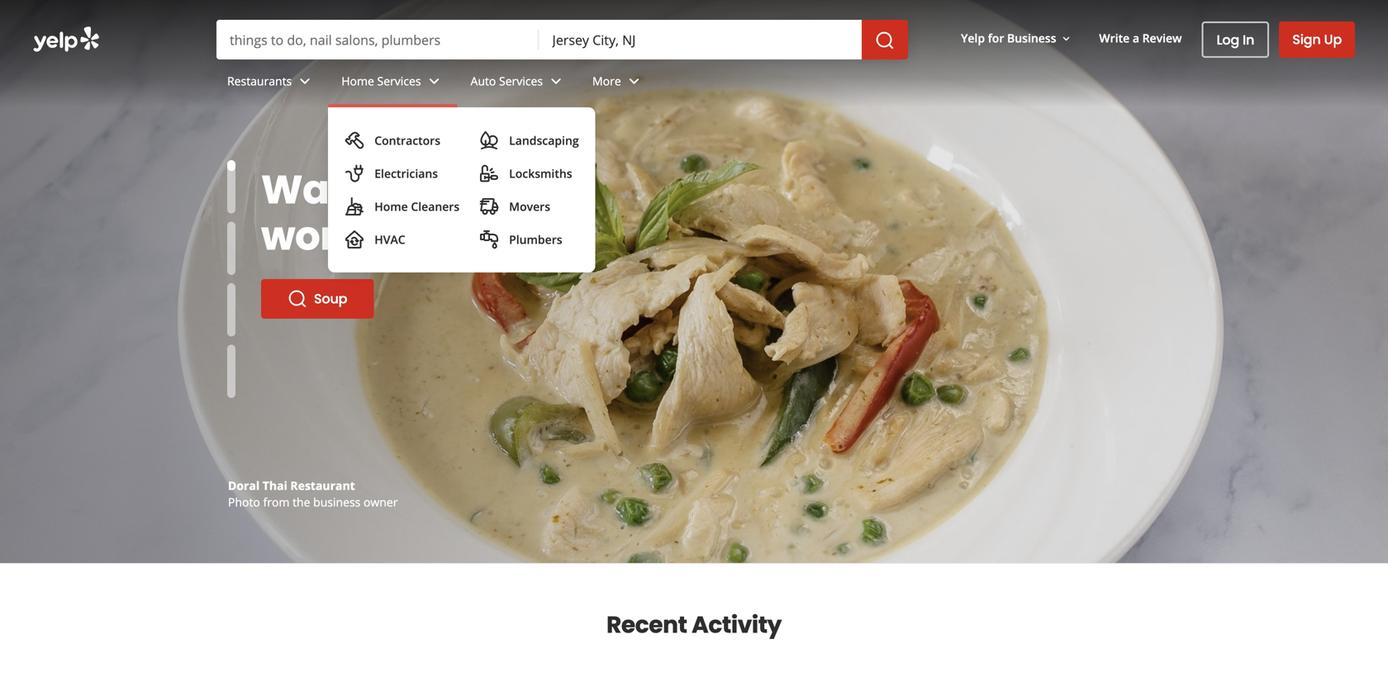 Task type: locate. For each thing, give the bounding box(es) containing it.
24 chevron down v2 image left auto
[[425, 71, 444, 91]]

the inside cj plumbing & heating photo from the business owner
[[293, 495, 310, 510]]

plumbers link
[[473, 223, 586, 256], [261, 279, 402, 319]]

owner
[[364, 495, 398, 510], [364, 495, 398, 510]]

1 horizontal spatial home
[[375, 199, 408, 215]]

home
[[342, 73, 374, 89], [375, 199, 408, 215]]

2 services from the left
[[499, 73, 543, 89]]

0 vertical spatial home
[[342, 73, 374, 89]]

the inside the doral thai restaurant photo from the business owner
[[293, 495, 310, 510]]

owner inside cj plumbing & heating photo from the business owner
[[364, 495, 398, 510]]

1 horizontal spatial services
[[499, 73, 543, 89]]

plumbing
[[242, 478, 297, 494]]

0 vertical spatial plumbers link
[[473, 223, 586, 256]]

plumbers
[[509, 232, 563, 248], [314, 290, 376, 308]]

plumbers inside business categories element
[[509, 232, 563, 248]]

locksmiths link
[[473, 157, 586, 190]]

log
[[1217, 31, 1240, 49]]

restaurants link
[[214, 60, 328, 107]]

24 chevron down v2 image inside home services link
[[425, 71, 444, 91]]

24 chevron down v2 image right more
[[625, 71, 645, 91]]

photo inside the doral thai restaurant photo from the business owner
[[228, 495, 260, 510]]

your
[[325, 162, 418, 218]]

menu
[[328, 107, 596, 273]]

none field address, neighborhood, city, state or zip
[[539, 20, 862, 60]]

1 vertical spatial home
[[375, 199, 408, 215]]

contractors link
[[338, 124, 466, 157]]

business inside cj plumbing & heating photo from the business owner
[[313, 495, 361, 510]]

1 horizontal spatial plumbers
[[509, 232, 563, 248]]

landscaping
[[509, 133, 579, 148]]

24 contractor v2 image
[[345, 131, 365, 150]]

from
[[263, 495, 290, 510], [263, 495, 290, 510]]

services down things to do, nail salons, plumbers text box
[[377, 73, 421, 89]]

24 chevron down v2 image for more
[[625, 71, 645, 91]]

up
[[1325, 30, 1343, 49]]

explore banner section banner
[[0, 0, 1389, 564]]

none search field inside explore banner section banner
[[217, 20, 909, 60]]

24 chevron down v2 image right auto services
[[546, 71, 566, 91]]

0 vertical spatial plumbers
[[509, 232, 563, 248]]

24 chevron down v2 image inside auto services 'link'
[[546, 71, 566, 91]]

None field
[[217, 20, 539, 60], [539, 20, 862, 60]]

1 vertical spatial plumbers
[[314, 290, 376, 308]]

in
[[1243, 31, 1255, 49]]

photo inside cj plumbing & heating photo from the business owner
[[228, 495, 260, 510]]

services right auto
[[499, 73, 543, 89]]

restaurants
[[227, 73, 292, 89]]

movers
[[509, 199, 551, 215]]

services for home services
[[377, 73, 421, 89]]

2 24 chevron down v2 image from the left
[[625, 71, 645, 91]]

home inside menu
[[375, 199, 408, 215]]

24 chevron down v2 image
[[425, 71, 444, 91], [546, 71, 566, 91]]

electricians link
[[338, 157, 466, 190]]

hvac link
[[338, 223, 466, 256]]

auto services link
[[458, 60, 580, 107]]

1 horizontal spatial 24 chevron down v2 image
[[546, 71, 566, 91]]

24 search v2 image
[[288, 289, 308, 309]]

None search field
[[0, 0, 1389, 273]]

0 horizontal spatial 24 chevron down v2 image
[[425, 71, 444, 91]]

1 vertical spatial plumbers link
[[261, 279, 402, 319]]

0 horizontal spatial home
[[342, 73, 374, 89]]

none field things to do, nail salons, plumbers
[[217, 20, 539, 60]]

2 24 chevron down v2 image from the left
[[546, 71, 566, 91]]

24 chevron down v2 image for auto services
[[546, 71, 566, 91]]

services inside 'link'
[[499, 73, 543, 89]]

sign up link
[[1280, 21, 1356, 58]]

home cleaners
[[375, 199, 460, 215]]

0 horizontal spatial plumbers link
[[261, 279, 402, 319]]

more link
[[580, 60, 658, 107]]

sign up
[[1293, 30, 1343, 49]]

0 horizontal spatial 24 chevron down v2 image
[[295, 71, 315, 91]]

movers link
[[473, 190, 586, 223]]

services
[[377, 73, 421, 89], [499, 73, 543, 89]]

24 electrician v2 image
[[345, 164, 365, 184]]

the
[[293, 495, 310, 510], [293, 495, 310, 510]]

plumbers right 24 search v2 image
[[314, 290, 376, 308]]

plumbers link down dreams
[[261, 279, 402, 319]]

yelp for business button
[[955, 23, 1080, 53]]

0 horizontal spatial services
[[377, 73, 421, 89]]

cj
[[228, 478, 239, 494]]

review
[[1143, 30, 1183, 46]]

business
[[313, 495, 361, 510], [313, 495, 361, 510]]

24 chevron down v2 image right restaurants
[[295, 71, 315, 91]]

warm and wonderful
[[261, 162, 475, 264]]

1 services from the left
[[377, 73, 421, 89]]

1 horizontal spatial plumbers link
[[473, 223, 586, 256]]

24 chevron down v2 image inside the restaurants link
[[295, 71, 315, 91]]

electricians
[[375, 166, 438, 181]]

1 24 chevron down v2 image from the left
[[295, 71, 315, 91]]

soup
[[314, 290, 347, 308]]

from inside the doral thai restaurant photo from the business owner
[[263, 495, 290, 510]]

2 none field from the left
[[539, 20, 862, 60]]

24 plumbers v2 image
[[480, 230, 499, 250]]

locksmiths
[[509, 166, 573, 181]]

for
[[988, 30, 1005, 46]]

fix
[[261, 162, 317, 218]]

dreams
[[261, 208, 419, 264]]

16 chevron down v2 image
[[1060, 32, 1073, 45]]

photo
[[228, 495, 260, 510], [228, 495, 260, 510]]

1 none field from the left
[[217, 20, 539, 60]]

1 24 chevron down v2 image from the left
[[425, 71, 444, 91]]

plumbers link down the movers
[[473, 223, 586, 256]]

fix your pipe dreams
[[261, 162, 515, 264]]

24 locksmith v2 image
[[480, 164, 499, 184]]

services for auto services
[[499, 73, 543, 89]]

1 horizontal spatial 24 chevron down v2 image
[[625, 71, 645, 91]]

home cleaners link
[[338, 190, 466, 223]]

24 chevron down v2 image inside more link
[[625, 71, 645, 91]]

recent
[[607, 609, 687, 642]]

0 horizontal spatial plumbers
[[314, 290, 376, 308]]

24 moving v2 image
[[480, 197, 499, 217]]

cleaners
[[411, 199, 460, 215]]

menu containing contractors
[[328, 107, 596, 273]]

warm
[[261, 162, 388, 218]]

24 search v2 image
[[288, 289, 308, 309]]

24 chevron down v2 image
[[295, 71, 315, 91], [625, 71, 645, 91]]

None search field
[[217, 20, 909, 60]]

home services link
[[328, 60, 458, 107]]

plumbers down the movers
[[509, 232, 563, 248]]



Task type: describe. For each thing, give the bounding box(es) containing it.
cj plumbing & heating photo from the business owner
[[228, 478, 398, 510]]

doral thai restaurant link
[[228, 478, 355, 494]]

business categories element
[[214, 60, 1356, 273]]

write
[[1100, 30, 1130, 46]]

restaurant
[[291, 478, 355, 494]]

search image
[[876, 31, 895, 50]]

none search field containing sign up
[[0, 0, 1389, 273]]

24 chevron down v2 image for home services
[[425, 71, 444, 91]]

plumbers for 24 search v2 icon
[[314, 290, 376, 308]]

yelp for business
[[962, 30, 1057, 46]]

heating
[[312, 478, 357, 494]]

thai
[[263, 478, 288, 494]]

auto
[[471, 73, 496, 89]]

menu inside business categories element
[[328, 107, 596, 273]]

write a review
[[1100, 30, 1183, 46]]

things to do, nail salons, plumbers text field
[[217, 20, 539, 60]]

wonderful
[[261, 208, 466, 264]]

activity
[[692, 609, 782, 642]]

business
[[1008, 30, 1057, 46]]

and
[[396, 162, 475, 218]]

24 heating cooling v2 image
[[345, 230, 365, 250]]

business inside the doral thai restaurant photo from the business owner
[[313, 495, 361, 510]]

24 landscaping v2 image
[[480, 131, 499, 150]]

24 home cleaning v2 image
[[345, 197, 365, 217]]

contractors
[[375, 133, 441, 148]]

log in
[[1217, 31, 1255, 49]]

24 chevron down v2 image for restaurants
[[295, 71, 315, 91]]

pipe
[[426, 162, 515, 218]]

doral
[[228, 478, 260, 494]]

a
[[1133, 30, 1140, 46]]

home for home cleaners
[[375, 199, 408, 215]]

doral thai restaurant photo from the business owner
[[228, 478, 398, 510]]

write a review link
[[1093, 23, 1189, 53]]

from inside cj plumbing & heating photo from the business owner
[[263, 495, 290, 510]]

&
[[300, 478, 309, 494]]

soup link
[[261, 279, 374, 319]]

log in link
[[1202, 21, 1270, 58]]

landscaping link
[[473, 124, 586, 157]]

home for home services
[[342, 73, 374, 89]]

yelp
[[962, 30, 985, 46]]

cj plumbing & heating link
[[228, 478, 357, 494]]

plumbers for 24 plumbers v2 icon
[[509, 232, 563, 248]]

home services
[[342, 73, 421, 89]]

recent activity
[[607, 609, 782, 642]]

owner inside the doral thai restaurant photo from the business owner
[[364, 495, 398, 510]]

more
[[593, 73, 621, 89]]

address, neighborhood, city, state or zip text field
[[539, 20, 862, 60]]

hvac
[[375, 232, 406, 248]]

auto services
[[471, 73, 543, 89]]

sign
[[1293, 30, 1322, 49]]



Task type: vqa. For each thing, say whether or not it's contained in the screenshot.
Contractors 'link'
yes



